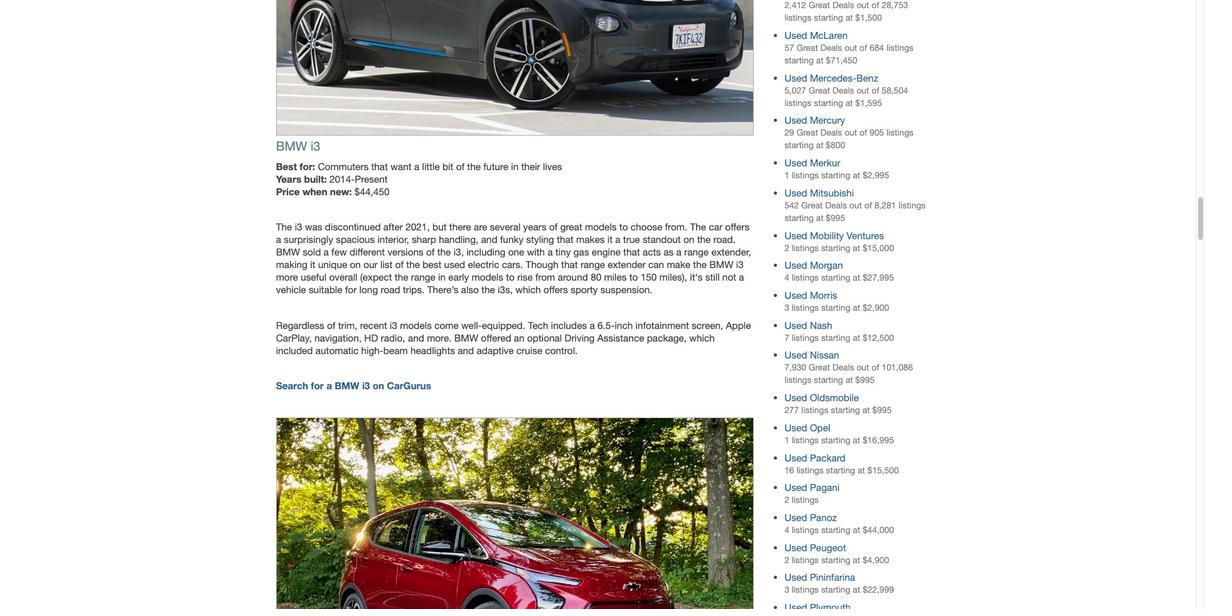 Task type: vqa. For each thing, say whether or not it's contained in the screenshot.


Task type: locate. For each thing, give the bounding box(es) containing it.
5 used from the top
[[785, 187, 808, 198]]

1 for used opel
[[785, 435, 790, 445]]

a
[[414, 161, 420, 172], [276, 234, 281, 245], [615, 234, 621, 245], [324, 246, 329, 258], [548, 246, 553, 258], [677, 246, 682, 258], [739, 271, 744, 283], [590, 319, 595, 331], [327, 380, 332, 391]]

2014-
[[330, 173, 355, 185]]

great down used mercedes-benz link at the top right
[[809, 85, 830, 95]]

deals down mercedes-
[[833, 85, 855, 95]]

at down ventures
[[853, 243, 861, 253]]

at up used mercedes-benz
[[816, 55, 824, 65]]

used inside used packard 16 listings starting at $15,500
[[785, 452, 808, 463]]

great inside 542 great deals out of 8,281 listings starting at
[[802, 200, 823, 210]]

listings down used panoz link
[[792, 525, 819, 535]]

0 vertical spatial models
[[585, 221, 617, 232]]

at left $27,995
[[853, 273, 861, 283]]

$2,995
[[863, 170, 890, 180]]

i3 inside regardless of trim, recent i3 models come well-equipped. tech includes a 6.5-inch infotainment screen, apple carplay, navigation, hd radio, and more. bmw offered an optional driving assistance package, which included automatic high-beam headlights and adaptive cruise control.
[[390, 319, 398, 331]]

1 3 from the top
[[785, 303, 790, 313]]

7,930
[[785, 363, 807, 373]]

of up $1,595
[[872, 85, 880, 95]]

great down used mercury link
[[797, 128, 818, 138]]

at up oldsmobile
[[846, 375, 853, 385]]

2 inside used pagani 2 listings
[[785, 495, 790, 505]]

starting down morgan
[[822, 273, 851, 283]]

2,412
[[785, 0, 807, 10]]

2 vertical spatial models
[[400, 319, 432, 331]]

used inside used mobility ventures 2 listings starting at $15,000
[[785, 230, 808, 241]]

1 vertical spatial and
[[408, 332, 424, 343]]

1 down used merkur link
[[785, 170, 790, 180]]

discontinued
[[325, 221, 381, 232]]

used nash link
[[785, 319, 833, 331]]

car
[[709, 221, 723, 232]]

make
[[667, 259, 691, 270]]

used inside used merkur 1 listings starting at $2,995
[[785, 157, 808, 168]]

3 2 from the top
[[785, 555, 790, 565]]

1 1 from the top
[[785, 170, 790, 180]]

2 vertical spatial $995
[[873, 405, 892, 415]]

13 used from the top
[[785, 452, 808, 463]]

listings down used nash link
[[792, 333, 819, 343]]

versions
[[388, 246, 424, 258]]

great for mercedes-
[[809, 85, 830, 95]]

$995 inside "used oldsmobile 277 listings starting at $995"
[[873, 405, 892, 415]]

4 for used morgan
[[785, 273, 790, 283]]

0 vertical spatial 2
[[785, 243, 790, 253]]

3 for used pininfarina
[[785, 585, 790, 595]]

starting down merkur
[[822, 170, 851, 180]]

0 vertical spatial 4
[[785, 273, 790, 283]]

benz
[[857, 72, 879, 83]]

in left the their
[[511, 161, 519, 172]]

listings inside used opel 1 listings starting at $16,995
[[792, 435, 819, 445]]

tiny
[[556, 246, 571, 258]]

deals inside 7,930 great deals out of 101,086 listings starting at
[[833, 363, 855, 373]]

0 horizontal spatial which
[[516, 284, 541, 295]]

used inside used morgan 4 listings starting at $27,995
[[785, 259, 808, 271]]

of inside regardless of trim, recent i3 models come well-equipped. tech includes a 6.5-inch infotainment screen, apple carplay, navigation, hd radio, and more. bmw offered an optional driving assistance package, which included automatic high-beam headlights and adaptive cruise control.
[[327, 319, 336, 331]]

2 down used peugeot link
[[785, 555, 790, 565]]

1 horizontal spatial in
[[511, 161, 519, 172]]

out for mclaren
[[845, 43, 857, 53]]

1 for used merkur
[[785, 170, 790, 180]]

1 used from the top
[[785, 29, 808, 41]]

0 horizontal spatial range
[[411, 271, 436, 283]]

deals inside 542 great deals out of 8,281 listings starting at
[[826, 200, 847, 210]]

bmw
[[276, 139, 307, 153], [276, 246, 300, 258], [710, 259, 734, 270], [454, 332, 478, 343], [335, 380, 360, 391]]

long
[[360, 284, 378, 295]]

bmw up the "making"
[[276, 246, 300, 258]]

2 the from the left
[[690, 221, 706, 232]]

used inside used opel 1 listings starting at $16,995
[[785, 422, 808, 433]]

models down electric
[[472, 271, 504, 283]]

2 1 from the top
[[785, 435, 790, 445]]

a left few
[[324, 246, 329, 258]]

2 used from the top
[[785, 72, 808, 83]]

used for used pininfarina 3 listings starting at $22,999
[[785, 572, 808, 583]]

in inside the i3 was discontinued after 2021, but there are several years of great models to choose from. the car offers a surprisingly spacious interior, sharp handling, and funky styling that makes it a true standout on the road. bmw sold a few different versions of the i3, including one with a tiny gas engine that acts as a range extender, making it unique on our list of the best used electric cars. though that range extender can make the bmw i3 more useful overall (expect the range in early models to rise from around 80 miles to 150 miles), it's still not a vehicle suitable for long road trips. there's also the i3s, which offers sporty suspension.
[[438, 271, 446, 283]]

$995 up oldsmobile
[[856, 375, 875, 385]]

at inside 57 great deals out of 684 listings starting at
[[816, 55, 824, 65]]

2 vertical spatial on
[[373, 380, 384, 391]]

1 inside used opel 1 listings starting at $16,995
[[785, 435, 790, 445]]

nash
[[810, 319, 833, 331]]

2 for used peugeot
[[785, 555, 790, 565]]

surprisingly
[[284, 234, 333, 245]]

used up 16
[[785, 452, 808, 463]]

0 vertical spatial range
[[684, 246, 709, 258]]

at left '$12,500'
[[853, 333, 861, 343]]

2 vertical spatial 2
[[785, 555, 790, 565]]

i3 up radio,
[[390, 319, 398, 331]]

used inside used pagani 2 listings
[[785, 482, 808, 493]]

at
[[846, 13, 853, 23], [816, 55, 824, 65], [846, 98, 853, 108], [816, 140, 824, 150], [853, 170, 861, 180], [816, 213, 824, 223], [853, 243, 861, 253], [853, 273, 861, 283], [853, 303, 861, 313], [853, 333, 861, 343], [846, 375, 853, 385], [863, 405, 870, 415], [853, 435, 861, 445], [858, 465, 865, 475], [853, 525, 861, 535], [853, 555, 861, 565], [853, 585, 861, 595]]

listings down used opel link
[[792, 435, 819, 445]]

used down 277
[[785, 422, 808, 433]]

2 4 from the top
[[785, 525, 790, 535]]

want
[[391, 161, 412, 172]]

2015 bmw i3 preview summaryimage image
[[276, 0, 754, 136]]

true
[[623, 234, 640, 245]]

one
[[508, 246, 525, 258]]

and inside the i3 was discontinued after 2021, but there are several years of great models to choose from. the car offers a surprisingly spacious interior, sharp handling, and funky styling that makes it a true standout on the road. bmw sold a few different versions of the i3, including one with a tiny gas engine that acts as a range extender, making it unique on our list of the best used electric cars. though that range extender can make the bmw i3 more useful overall (expect the range in early models to rise from around 80 miles to 150 miles), it's still not a vehicle suitable for long road trips. there's also the i3s, which offers sporty suspension.
[[481, 234, 498, 245]]

11 used from the top
[[785, 392, 808, 403]]

listings inside used pagani 2 listings
[[792, 495, 819, 505]]

used up the 57
[[785, 29, 808, 41]]

used opel link
[[785, 422, 831, 433]]

starting inside used morris 3 listings starting at $2,900
[[822, 303, 851, 313]]

3 inside used pininfarina 3 listings starting at $22,999
[[785, 585, 790, 595]]

1 horizontal spatial offers
[[725, 221, 750, 232]]

1 vertical spatial which
[[690, 332, 715, 343]]

2 2 from the top
[[785, 495, 790, 505]]

built:
[[304, 173, 327, 185]]

1 vertical spatial 2
[[785, 495, 790, 505]]

offers
[[725, 221, 750, 232], [544, 284, 568, 295]]

models up radio,
[[400, 319, 432, 331]]

0 vertical spatial 1
[[785, 170, 790, 180]]

starting inside used peugeot 2 listings starting at $4,900
[[822, 555, 851, 565]]

listings down 7,930
[[785, 375, 812, 385]]

17 used from the top
[[785, 572, 808, 583]]

used down 16
[[785, 482, 808, 493]]

years
[[523, 221, 547, 232]]

i3 up for:
[[311, 139, 321, 153]]

1 vertical spatial $995
[[856, 375, 875, 385]]

early
[[449, 271, 469, 283]]

$995 up the used mobility ventures link
[[826, 213, 846, 223]]

1 vertical spatial 3
[[785, 585, 790, 595]]

1 horizontal spatial it
[[608, 234, 613, 245]]

listings inside used mobility ventures 2 listings starting at $15,000
[[792, 243, 819, 253]]

out down benz
[[857, 85, 870, 95]]

the
[[467, 161, 481, 172], [697, 234, 711, 245], [437, 246, 451, 258], [406, 259, 420, 270], [693, 259, 707, 270], [395, 271, 408, 283], [482, 284, 495, 295]]

4 inside used morgan 4 listings starting at $27,995
[[785, 273, 790, 283]]

1 horizontal spatial range
[[581, 259, 605, 270]]

(expect
[[360, 271, 392, 283]]

4 down used panoz link
[[785, 525, 790, 535]]

1 vertical spatial it
[[310, 259, 315, 270]]

listings down used pininfarina link
[[792, 585, 819, 595]]

funky
[[500, 234, 524, 245]]

of
[[872, 0, 880, 10], [860, 43, 867, 53], [872, 85, 880, 95], [860, 128, 867, 138], [456, 161, 465, 172], [865, 200, 872, 210], [549, 221, 558, 232], [426, 246, 435, 258], [395, 259, 404, 270], [327, 319, 336, 331], [872, 363, 880, 373]]

at left $2,900
[[853, 303, 861, 313]]

0 horizontal spatial for
[[311, 380, 324, 391]]

of inside the 2,412 great deals out of 28,753 listings starting at
[[872, 0, 880, 10]]

rise
[[517, 271, 533, 283]]

1 inside used merkur 1 listings starting at $2,995
[[785, 170, 790, 180]]

29 great deals out of 905 listings starting at
[[785, 128, 914, 150]]

$800
[[826, 140, 846, 150]]

1 horizontal spatial the
[[690, 221, 706, 232]]

models inside regardless of trim, recent i3 models come well-equipped. tech includes a 6.5-inch infotainment screen, apple carplay, navigation, hd radio, and more. bmw offered an optional driving assistance package, which included automatic high-beam headlights and adaptive cruise control.
[[400, 319, 432, 331]]

suspension.
[[601, 284, 653, 295]]

2 3 from the top
[[785, 585, 790, 595]]

at left $15,500
[[858, 465, 865, 475]]

2022 chevrolet bolt ev review lead in image
[[276, 418, 754, 609]]

1 vertical spatial for
[[311, 380, 324, 391]]

interior,
[[378, 234, 409, 245]]

great inside 7,930 great deals out of 101,086 listings starting at
[[809, 363, 830, 373]]

of inside best for: commuters that want a little bit of the future in their lives years built: 2014-present price when new: $44,450
[[456, 161, 465, 172]]

1 vertical spatial models
[[472, 271, 504, 283]]

8 used from the top
[[785, 289, 808, 301]]

come
[[435, 319, 459, 331]]

and up headlights
[[408, 332, 424, 343]]

used inside "used oldsmobile 277 listings starting at $995"
[[785, 392, 808, 403]]

deals inside 57 great deals out of 684 listings starting at
[[821, 43, 842, 53]]

$2,900
[[863, 303, 890, 313]]

list
[[381, 259, 393, 270]]

engine
[[592, 246, 621, 258]]

to
[[620, 221, 628, 232], [506, 271, 515, 283], [630, 271, 638, 283]]

mercedes-
[[810, 72, 857, 83]]

including
[[467, 246, 506, 258]]

the left future
[[467, 161, 481, 172]]

great right "2,412"
[[809, 0, 830, 10]]

15 used from the top
[[785, 512, 808, 523]]

used for used peugeot 2 listings starting at $4,900
[[785, 542, 808, 553]]

there's
[[427, 284, 459, 295]]

it
[[608, 234, 613, 245], [310, 259, 315, 270]]

to down extender on the right top of page
[[630, 271, 638, 283]]

out
[[857, 0, 870, 10], [845, 43, 857, 53], [857, 85, 870, 95], [845, 128, 857, 138], [850, 200, 862, 210], [857, 363, 870, 373]]

0 vertical spatial in
[[511, 161, 519, 172]]

0 vertical spatial and
[[481, 234, 498, 245]]

2 horizontal spatial models
[[585, 221, 617, 232]]

2 inside used peugeot 2 listings starting at $4,900
[[785, 555, 790, 565]]

2
[[785, 243, 790, 253], [785, 495, 790, 505], [785, 555, 790, 565]]

bmw down automatic
[[335, 380, 360, 391]]

listings down used pagani link
[[792, 495, 819, 505]]

used for used mobility ventures 2 listings starting at $15,000
[[785, 230, 808, 241]]

1 horizontal spatial which
[[690, 332, 715, 343]]

3 used from the top
[[785, 114, 808, 126]]

useful
[[301, 271, 327, 283]]

7
[[785, 333, 790, 343]]

0 vertical spatial $995
[[826, 213, 846, 223]]

1 vertical spatial offers
[[544, 284, 568, 295]]

at inside used packard 16 listings starting at $15,500
[[858, 465, 865, 475]]

trips.
[[403, 284, 425, 295]]

nissan
[[810, 349, 840, 361]]

used for used opel 1 listings starting at $16,995
[[785, 422, 808, 433]]

there
[[449, 221, 471, 232]]

0 horizontal spatial models
[[400, 319, 432, 331]]

0 vertical spatial for
[[345, 284, 357, 295]]

for inside the i3 was discontinued after 2021, but there are several years of great models to choose from. the car offers a surprisingly spacious interior, sharp handling, and funky styling that makes it a true standout on the road. bmw sold a few different versions of the i3, including one with a tiny gas engine that acts as a range extender, making it unique on our list of the best used electric cars. though that range extender can make the bmw i3 more useful overall (expect the range in early models to rise from around 80 miles to 150 miles), it's still not a vehicle suitable for long road trips. there's also the i3s, which offers sporty suspension.
[[345, 284, 357, 295]]

used inside used morris 3 listings starting at $2,900
[[785, 289, 808, 301]]

commuters
[[318, 161, 369, 172]]

4 for used panoz
[[785, 525, 790, 535]]

a left little at left
[[414, 161, 420, 172]]

used for used nissan
[[785, 349, 808, 361]]

starting down morris
[[822, 303, 851, 313]]

deals inside 5,027 great deals out of 58,504 listings starting at
[[833, 85, 855, 95]]

7 used from the top
[[785, 259, 808, 271]]

used mercedes-benz
[[785, 72, 879, 83]]

1 horizontal spatial for
[[345, 284, 357, 295]]

listings inside used peugeot 2 listings starting at $4,900
[[792, 555, 819, 565]]

deals up mclaren
[[833, 0, 855, 10]]

of right 'list'
[[395, 259, 404, 270]]

great down used mitsubishi
[[802, 200, 823, 210]]

used down used peugeot link
[[785, 572, 808, 583]]

listings inside used nash 7 listings starting at $12,500
[[792, 333, 819, 343]]

$71,450
[[826, 55, 858, 65]]

0 horizontal spatial in
[[438, 271, 446, 283]]

extender
[[608, 259, 646, 270]]

great inside 57 great deals out of 684 listings starting at
[[797, 43, 818, 53]]

are
[[474, 221, 487, 232]]

listings down used packard link
[[797, 465, 824, 475]]

$995 for used nissan
[[856, 375, 875, 385]]

at left "$16,995"
[[853, 435, 861, 445]]

1 vertical spatial 1
[[785, 435, 790, 445]]

at left $800
[[816, 140, 824, 150]]

4 used from the top
[[785, 157, 808, 168]]

infotainment
[[636, 319, 689, 331]]

used for used mitsubishi
[[785, 187, 808, 198]]

miles),
[[660, 271, 687, 283]]

a left true on the top
[[615, 234, 621, 245]]

great
[[809, 0, 830, 10], [797, 43, 818, 53], [809, 85, 830, 95], [797, 128, 818, 138], [802, 200, 823, 210], [809, 363, 830, 373]]

of left great
[[549, 221, 558, 232]]

used peugeot 2 listings starting at $4,900
[[785, 542, 890, 565]]

used morris 3 listings starting at $2,900
[[785, 289, 890, 313]]

out for mercedes-
[[857, 85, 870, 95]]

starting inside 57 great deals out of 684 listings starting at
[[785, 55, 814, 65]]

at inside used opel 1 listings starting at $16,995
[[853, 435, 861, 445]]

6 used from the top
[[785, 230, 808, 241]]

which
[[516, 284, 541, 295], [690, 332, 715, 343]]

starting inside used opel 1 listings starting at $16,995
[[822, 435, 851, 445]]

used left panoz
[[785, 512, 808, 523]]

9 used from the top
[[785, 319, 808, 331]]

deals down nissan
[[833, 363, 855, 373]]

opel
[[810, 422, 831, 433]]

0 vertical spatial it
[[608, 234, 613, 245]]

used mitsubishi link
[[785, 187, 854, 198]]

used up "29"
[[785, 114, 808, 126]]

16 used from the top
[[785, 542, 808, 553]]

used for used mercury
[[785, 114, 808, 126]]

on left "cargurus"
[[373, 380, 384, 391]]

out up $1,500
[[857, 0, 870, 10]]

gas
[[574, 246, 589, 258]]

to down cars.
[[506, 271, 515, 283]]

acts
[[643, 246, 661, 258]]

used for used oldsmobile 277 listings starting at $995
[[785, 392, 808, 403]]

for
[[345, 284, 357, 295], [311, 380, 324, 391]]

2 vertical spatial range
[[411, 271, 436, 283]]

0 horizontal spatial it
[[310, 259, 315, 270]]

$995 for used mitsubishi
[[826, 213, 846, 223]]

mercury
[[810, 114, 845, 126]]

used up 7,930
[[785, 349, 808, 361]]

to up true on the top
[[620, 221, 628, 232]]

which inside the i3 was discontinued after 2021, but there are several years of great models to choose from. the car offers a surprisingly spacious interior, sharp handling, and funky styling that makes it a true standout on the road. bmw sold a few different versions of the i3, including one with a tiny gas engine that acts as a range extender, making it unique on our list of the best used electric cars. though that range extender can make the bmw i3 more useful overall (expect the range in early models to rise from around 80 miles to 150 miles), it's still not a vehicle suitable for long road trips. there's also the i3s, which offers sporty suspension.
[[516, 284, 541, 295]]

1 4 from the top
[[785, 273, 790, 283]]

listings down used oldsmobile link
[[802, 405, 829, 415]]

the up surprisingly
[[276, 221, 292, 232]]

3 down used pininfarina link
[[785, 585, 790, 595]]

choose
[[631, 221, 663, 232]]

12 used from the top
[[785, 422, 808, 433]]

listings down used peugeot link
[[792, 555, 819, 565]]

used inside used pininfarina 3 listings starting at $22,999
[[785, 572, 808, 583]]

out inside 7,930 great deals out of 101,086 listings starting at
[[857, 363, 870, 373]]

1 the from the left
[[276, 221, 292, 232]]

great for nissan
[[809, 363, 830, 373]]

2 up used morgan link
[[785, 243, 790, 253]]

out inside 57 great deals out of 684 listings starting at
[[845, 43, 857, 53]]

2 horizontal spatial and
[[481, 234, 498, 245]]

4 inside used panoz 4 listings starting at $44,000
[[785, 525, 790, 535]]

1
[[785, 170, 790, 180], [785, 435, 790, 445]]

listings right 684
[[887, 43, 914, 53]]

14 used from the top
[[785, 482, 808, 493]]

10 used from the top
[[785, 349, 808, 361]]

starting down the packard
[[826, 465, 856, 475]]

and up including
[[481, 234, 498, 245]]

great inside 5,027 great deals out of 58,504 listings starting at
[[809, 85, 830, 95]]

0 vertical spatial on
[[684, 234, 695, 245]]

3 inside used morris 3 listings starting at $2,900
[[785, 303, 790, 313]]

merkur
[[810, 157, 841, 168]]

high-
[[361, 344, 384, 356]]

used left morgan
[[785, 259, 808, 271]]

of up navigation, on the bottom of page
[[327, 319, 336, 331]]

starting inside the 2,412 great deals out of 28,753 listings starting at
[[814, 13, 843, 23]]

starting down 542
[[785, 213, 814, 223]]

bit
[[443, 161, 454, 172]]

starting down nash
[[822, 333, 851, 343]]

1 2 from the top
[[785, 243, 790, 253]]

starting inside used nash 7 listings starting at $12,500
[[822, 333, 851, 343]]

the left car
[[690, 221, 706, 232]]

used inside used panoz 4 listings starting at $44,000
[[785, 512, 808, 523]]

listings down 5,027
[[785, 98, 812, 108]]

1 horizontal spatial on
[[373, 380, 384, 391]]

0 vertical spatial 3
[[785, 303, 790, 313]]

2 vertical spatial and
[[458, 344, 474, 356]]

best
[[276, 161, 297, 172]]

navigation,
[[315, 332, 362, 343]]

1 vertical spatial range
[[581, 259, 605, 270]]

$1,500
[[856, 13, 882, 23]]

listings down used merkur link
[[792, 170, 819, 180]]

great for mclaren
[[797, 43, 818, 53]]

0 vertical spatial which
[[516, 284, 541, 295]]

deals down mercury
[[821, 128, 842, 138]]

out for mitsubishi
[[850, 200, 862, 210]]

panoz
[[810, 512, 837, 523]]

1 vertical spatial on
[[350, 259, 361, 270]]

deals for nissan
[[833, 363, 855, 373]]

extender,
[[712, 246, 751, 258]]

starting inside used packard 16 listings starting at $15,500
[[826, 465, 856, 475]]

offers up road.
[[725, 221, 750, 232]]

morris
[[810, 289, 838, 301]]

deals down mclaren
[[821, 43, 842, 53]]

16
[[785, 465, 794, 475]]

used inside used nash 7 listings starting at $12,500
[[785, 319, 808, 331]]

listings inside used morris 3 listings starting at $2,900
[[792, 303, 819, 313]]

3 down 'used morris' link
[[785, 303, 790, 313]]

1 vertical spatial 4
[[785, 525, 790, 535]]

used up 5,027
[[785, 72, 808, 83]]

range up 80 in the left top of the page
[[581, 259, 605, 270]]

at left $2,995
[[853, 170, 861, 180]]

3
[[785, 303, 790, 313], [785, 585, 790, 595]]

starting up mclaren
[[814, 13, 843, 23]]

out inside 542 great deals out of 8,281 listings starting at
[[850, 200, 862, 210]]

of left 905
[[860, 128, 867, 138]]

listings down used morgan link
[[792, 273, 819, 283]]

80
[[591, 271, 602, 283]]

packard
[[810, 452, 846, 463]]

out inside 5,027 great deals out of 58,504 listings starting at
[[857, 85, 870, 95]]

great down nissan
[[809, 363, 830, 373]]

0 horizontal spatial the
[[276, 221, 292, 232]]

used inside used peugeot 2 listings starting at $4,900
[[785, 542, 808, 553]]

out inside 29 great deals out of 905 listings starting at
[[845, 128, 857, 138]]

starting down oldsmobile
[[831, 405, 860, 415]]

i3 down high-
[[362, 380, 370, 391]]

oldsmobile
[[810, 392, 859, 403]]

at inside 29 great deals out of 905 listings starting at
[[816, 140, 824, 150]]

at left $4,900
[[853, 555, 861, 565]]

listings
[[785, 13, 812, 23], [887, 43, 914, 53], [785, 98, 812, 108], [887, 128, 914, 138], [792, 170, 819, 180], [899, 200, 926, 210], [792, 243, 819, 253], [792, 273, 819, 283], [792, 303, 819, 313], [792, 333, 819, 343], [785, 375, 812, 385], [802, 405, 829, 415], [792, 435, 819, 445], [797, 465, 824, 475], [792, 495, 819, 505], [792, 525, 819, 535], [792, 555, 819, 565], [792, 585, 819, 595]]

lives
[[543, 161, 562, 172]]

regardless
[[276, 319, 324, 331]]

1 vertical spatial in
[[438, 271, 446, 283]]

of inside 7,930 great deals out of 101,086 listings starting at
[[872, 363, 880, 373]]

at up the mobility
[[816, 213, 824, 223]]

for down the overall
[[345, 284, 357, 295]]

used for used pagani 2 listings
[[785, 482, 808, 493]]

out inside the 2,412 great deals out of 28,753 listings starting at
[[857, 0, 870, 10]]

it up engine
[[608, 234, 613, 245]]

2 horizontal spatial on
[[684, 234, 695, 245]]

as
[[664, 246, 674, 258]]



Task type: describe. For each thing, give the bounding box(es) containing it.
a inside best for: commuters that want a little bit of the future in their lives years built: 2014-present price when new: $44,450
[[414, 161, 420, 172]]

makes
[[576, 234, 605, 245]]

in inside best for: commuters that want a little bit of the future in their lives years built: 2014-present price when new: $44,450
[[511, 161, 519, 172]]

starting inside 5,027 great deals out of 58,504 listings starting at
[[814, 98, 843, 108]]

at inside used morgan 4 listings starting at $27,995
[[853, 273, 861, 283]]

0 vertical spatial offers
[[725, 221, 750, 232]]

used for used morgan 4 listings starting at $27,995
[[785, 259, 808, 271]]

the up it's
[[693, 259, 707, 270]]

from
[[536, 271, 555, 283]]

listings inside 5,027 great deals out of 58,504 listings starting at
[[785, 98, 812, 108]]

used for used mclaren
[[785, 29, 808, 41]]

i3s,
[[498, 284, 513, 295]]

1 horizontal spatial models
[[472, 271, 504, 283]]

bmw up not
[[710, 259, 734, 270]]

ventures
[[847, 230, 884, 241]]

morgan
[[810, 259, 843, 271]]

driving
[[565, 332, 595, 343]]

several
[[490, 221, 521, 232]]

sold
[[303, 246, 321, 258]]

standout
[[643, 234, 681, 245]]

0 horizontal spatial on
[[350, 259, 361, 270]]

a inside regardless of trim, recent i3 models come well-equipped. tech includes a 6.5-inch infotainment screen, apple carplay, navigation, hd radio, and more. bmw offered an optional driving assistance package, which included automatic high-beam headlights and adaptive cruise control.
[[590, 319, 595, 331]]

0 horizontal spatial to
[[506, 271, 515, 283]]

deals for mercedes-
[[833, 85, 855, 95]]

deals for mercury
[[821, 128, 842, 138]]

offered
[[481, 332, 511, 343]]

regardless of trim, recent i3 models come well-equipped. tech includes a 6.5-inch infotainment screen, apple carplay, navigation, hd radio, and more. bmw offered an optional driving assistance package, which included automatic high-beam headlights and adaptive cruise control.
[[276, 319, 751, 356]]

$4,900
[[863, 555, 890, 565]]

used for used morris 3 listings starting at $2,900
[[785, 289, 808, 301]]

at inside 5,027 great deals out of 58,504 listings starting at
[[846, 98, 853, 108]]

8,281
[[875, 200, 896, 210]]

2 horizontal spatial range
[[684, 246, 709, 258]]

out for nissan
[[857, 363, 870, 373]]

used mitsubishi
[[785, 187, 854, 198]]

great
[[560, 221, 583, 232]]

little
[[422, 161, 440, 172]]

used
[[444, 259, 465, 270]]

bmw up 'best'
[[276, 139, 307, 153]]

listings inside 29 great deals out of 905 listings starting at
[[887, 128, 914, 138]]

included
[[276, 344, 313, 356]]

2 horizontal spatial to
[[630, 271, 638, 283]]

1 horizontal spatial and
[[458, 344, 474, 356]]

used opel 1 listings starting at $16,995
[[785, 422, 894, 445]]

a right not
[[739, 271, 744, 283]]

sharp
[[412, 234, 436, 245]]

road.
[[714, 234, 736, 245]]

905
[[870, 128, 884, 138]]

$16,995
[[863, 435, 894, 445]]

listings inside used merkur 1 listings starting at $2,995
[[792, 170, 819, 180]]

7,930 great deals out of 101,086 listings starting at
[[785, 363, 913, 385]]

at inside used merkur 1 listings starting at $2,995
[[853, 170, 861, 180]]

that inside best for: commuters that want a little bit of the future in their lives years built: 2014-present price when new: $44,450
[[371, 161, 388, 172]]

2 for used pagani
[[785, 495, 790, 505]]

unique
[[318, 259, 347, 270]]

57
[[785, 43, 794, 53]]

at inside the 2,412 great deals out of 28,753 listings starting at
[[846, 13, 853, 23]]

tech
[[528, 319, 548, 331]]

used merkur 1 listings starting at $2,995
[[785, 157, 890, 180]]

542 great deals out of 8,281 listings starting at
[[785, 200, 926, 223]]

i3,
[[454, 246, 464, 258]]

used for used nash 7 listings starting at $12,500
[[785, 319, 808, 331]]

at inside 542 great deals out of 8,281 listings starting at
[[816, 213, 824, 223]]

i3 down extender, at the right top
[[736, 259, 744, 270]]

$15,000
[[863, 243, 894, 253]]

at inside 7,930 great deals out of 101,086 listings starting at
[[846, 375, 853, 385]]

great for mitsubishi
[[802, 200, 823, 210]]

used mercury
[[785, 114, 845, 126]]

1 horizontal spatial to
[[620, 221, 628, 232]]

years
[[276, 173, 302, 185]]

used mercury link
[[785, 114, 845, 126]]

hd
[[364, 332, 378, 343]]

from.
[[665, 221, 688, 232]]

screen,
[[692, 319, 723, 331]]

5,027
[[785, 85, 807, 95]]

bmw i3
[[276, 139, 321, 153]]

listings inside 542 great deals out of 8,281 listings starting at
[[899, 200, 926, 210]]

the inside best for: commuters that want a little bit of the future in their lives years built: 2014-present price when new: $44,450
[[467, 161, 481, 172]]

the up "road" on the left
[[395, 271, 408, 283]]

price
[[276, 186, 300, 197]]

present
[[355, 173, 388, 185]]

used mobility ventures link
[[785, 230, 884, 241]]

sporty
[[571, 284, 598, 295]]

listings inside used morgan 4 listings starting at $27,995
[[792, 273, 819, 283]]

0 horizontal spatial and
[[408, 332, 424, 343]]

a left tiny
[[548, 246, 553, 258]]

bmw inside regardless of trim, recent i3 models come well-equipped. tech includes a 6.5-inch infotainment screen, apple carplay, navigation, hd radio, and more. bmw offered an optional driving assistance package, which included automatic high-beam headlights and adaptive cruise control.
[[454, 332, 478, 343]]

542
[[785, 200, 799, 210]]

apple
[[726, 319, 751, 331]]

styling
[[526, 234, 554, 245]]

a down automatic
[[327, 380, 332, 391]]

2,412 great deals out of 28,753 listings starting at
[[785, 0, 909, 23]]

it's
[[690, 271, 703, 283]]

that up around
[[561, 259, 578, 270]]

of up "best"
[[426, 246, 435, 258]]

which inside regardless of trim, recent i3 models come well-equipped. tech includes a 6.5-inch infotainment screen, apple carplay, navigation, hd radio, and more. bmw offered an optional driving assistance package, which included automatic high-beam headlights and adaptive cruise control.
[[690, 332, 715, 343]]

package,
[[647, 332, 687, 343]]

used for used panoz 4 listings starting at $44,000
[[785, 512, 808, 523]]

vehicle
[[276, 284, 306, 295]]

listings inside used panoz 4 listings starting at $44,000
[[792, 525, 819, 535]]

listings inside used packard 16 listings starting at $15,500
[[797, 465, 824, 475]]

i3 left 'was'
[[295, 221, 302, 232]]

at inside used panoz 4 listings starting at $44,000
[[853, 525, 861, 535]]

starting inside 542 great deals out of 8,281 listings starting at
[[785, 213, 814, 223]]

2 inside used mobility ventures 2 listings starting at $15,000
[[785, 243, 790, 253]]

great inside the 2,412 great deals out of 28,753 listings starting at
[[809, 0, 830, 10]]

still
[[706, 271, 720, 283]]

used morris link
[[785, 289, 838, 301]]

listings inside 57 great deals out of 684 listings starting at
[[887, 43, 914, 53]]

starting inside used morgan 4 listings starting at $27,995
[[822, 273, 851, 283]]

though
[[526, 259, 559, 270]]

of inside 542 great deals out of 8,281 listings starting at
[[865, 200, 872, 210]]

an
[[514, 332, 525, 343]]

great for mercury
[[797, 128, 818, 138]]

that down true on the top
[[624, 246, 640, 258]]

at inside used morris 3 listings starting at $2,900
[[853, 303, 861, 313]]

was
[[305, 221, 322, 232]]

listings inside "used oldsmobile 277 listings starting at $995"
[[802, 405, 829, 415]]

trim,
[[338, 319, 358, 331]]

that up tiny
[[557, 234, 574, 245]]

5,027 great deals out of 58,504 listings starting at
[[785, 85, 909, 108]]

used pininfarina 3 listings starting at $22,999
[[785, 572, 894, 595]]

listings inside used pininfarina 3 listings starting at $22,999
[[792, 585, 819, 595]]

deals for mitsubishi
[[826, 200, 847, 210]]

starting inside used merkur 1 listings starting at $2,995
[[822, 170, 851, 180]]

pininfarina
[[810, 572, 855, 583]]

at inside "used oldsmobile 277 listings starting at $995"
[[863, 405, 870, 415]]

used mclaren
[[785, 29, 848, 41]]

starting inside "used oldsmobile 277 listings starting at $995"
[[831, 405, 860, 415]]

used for used packard 16 listings starting at $15,500
[[785, 452, 808, 463]]

of inside 29 great deals out of 905 listings starting at
[[860, 128, 867, 138]]

listings inside 7,930 great deals out of 101,086 listings starting at
[[785, 375, 812, 385]]

at inside used pininfarina 3 listings starting at $22,999
[[853, 585, 861, 595]]

used nash 7 listings starting at $12,500
[[785, 319, 894, 343]]

suitable
[[309, 284, 343, 295]]

their
[[521, 161, 540, 172]]

out for mercury
[[845, 128, 857, 138]]

making
[[276, 259, 308, 270]]

starting inside used panoz 4 listings starting at $44,000
[[822, 525, 851, 535]]

the left i3,
[[437, 246, 451, 258]]

handling,
[[439, 234, 479, 245]]

the down versions
[[406, 259, 420, 270]]

101,086
[[882, 363, 913, 373]]

starting inside used pininfarina 3 listings starting at $22,999
[[822, 585, 851, 595]]

at inside used mobility ventures 2 listings starting at $15,000
[[853, 243, 861, 253]]

684
[[870, 43, 884, 53]]

of inside 5,027 great deals out of 58,504 listings starting at
[[872, 85, 880, 95]]

0 horizontal spatial offers
[[544, 284, 568, 295]]

more
[[276, 271, 298, 283]]

starting inside 7,930 great deals out of 101,086 listings starting at
[[814, 375, 843, 385]]

miles
[[604, 271, 627, 283]]

used for used mercedes-benz
[[785, 72, 808, 83]]

starting inside 29 great deals out of 905 listings starting at
[[785, 140, 814, 150]]

with
[[527, 246, 545, 258]]

$22,999
[[863, 585, 894, 595]]

29
[[785, 128, 794, 138]]

the down car
[[697, 234, 711, 245]]

assistance
[[598, 332, 644, 343]]

a right as
[[677, 246, 682, 258]]

used for used merkur 1 listings starting at $2,995
[[785, 157, 808, 168]]

of inside 57 great deals out of 684 listings starting at
[[860, 43, 867, 53]]

deals inside the 2,412 great deals out of 28,753 listings starting at
[[833, 0, 855, 10]]

starting inside used mobility ventures 2 listings starting at $15,000
[[822, 243, 851, 253]]

at inside used peugeot 2 listings starting at $4,900
[[853, 555, 861, 565]]

used morgan link
[[785, 259, 843, 271]]

the left the i3s,
[[482, 284, 495, 295]]

mitsubishi
[[810, 187, 854, 198]]

$44,000
[[863, 525, 894, 535]]

a up the "making"
[[276, 234, 281, 245]]

3 for used morris
[[785, 303, 790, 313]]

used nissan
[[785, 349, 840, 361]]

deals for mclaren
[[821, 43, 842, 53]]

at inside used nash 7 listings starting at $12,500
[[853, 333, 861, 343]]

around
[[558, 271, 588, 283]]

listings inside the 2,412 great deals out of 28,753 listings starting at
[[785, 13, 812, 23]]



